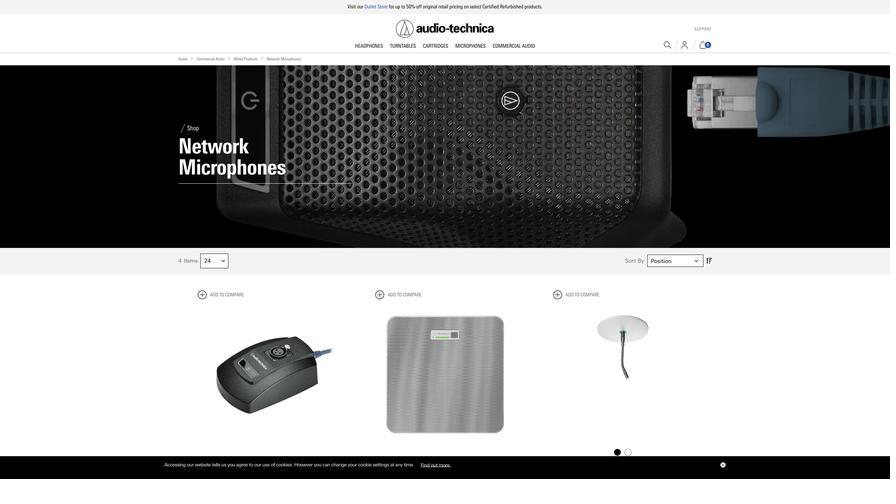 Task type: vqa. For each thing, say whether or not it's contained in the screenshot.
Home
yes



Task type: locate. For each thing, give the bounding box(es) containing it.
our left use at the left of page
[[255, 462, 261, 467]]

atnd8677a image
[[198, 305, 337, 444]]

support link
[[695, 27, 712, 32]]

0 horizontal spatial audio
[[216, 56, 225, 61]]

0 horizontal spatial breadcrumbs image
[[228, 57, 231, 60]]

to
[[402, 4, 406, 10], [219, 292, 224, 298], [397, 292, 402, 298], [575, 292, 580, 298], [249, 462, 253, 467]]

add to compare button for atnd8677a image
[[198, 290, 244, 299]]

pricing
[[450, 4, 463, 10]]

1 horizontal spatial compare
[[403, 292, 422, 298]]

certified
[[483, 4, 499, 10]]

2 horizontal spatial add
[[566, 292, 574, 298]]

1 vertical spatial commercial
[[197, 56, 215, 61]]

2 horizontal spatial compare
[[581, 292, 600, 298]]

0 horizontal spatial compare
[[225, 292, 244, 298]]

0 vertical spatial commercial
[[493, 43, 521, 49]]

1 compare from the left
[[225, 292, 244, 298]]

option group
[[553, 447, 694, 458]]

1 add to compare from the left
[[210, 292, 244, 298]]

4 items
[[179, 257, 198, 264]]

3 add to compare from the left
[[566, 292, 600, 298]]

1 vertical spatial commercial audio link
[[197, 56, 225, 62]]

add to compare button for the atnd1061 image
[[376, 290, 422, 299]]

microphones link
[[452, 43, 490, 50]]

1 horizontal spatial commercial audio
[[493, 43, 536, 49]]

add to compare button
[[198, 290, 244, 299], [376, 290, 422, 299], [554, 290, 600, 299]]

0 vertical spatial network
[[267, 56, 280, 61]]

0
[[707, 42, 710, 47]]

compare
[[225, 292, 244, 298], [403, 292, 422, 298], [581, 292, 600, 298]]

time.
[[404, 462, 415, 467]]

add for atnd8677a image
[[210, 292, 218, 298]]

2 horizontal spatial our
[[357, 4, 364, 10]]

50%-
[[407, 4, 417, 10]]

compare for add to compare button associated with atnd8677a image
[[225, 292, 244, 298]]

add to compare
[[210, 292, 244, 298], [388, 292, 422, 298], [566, 292, 600, 298]]

find
[[421, 462, 430, 467]]

network right products
[[267, 56, 280, 61]]

3 compare from the left
[[581, 292, 600, 298]]

breadcrumbs image right products
[[261, 57, 264, 60]]

1 horizontal spatial commercial audio link
[[490, 43, 539, 50]]

network down shop
[[179, 133, 249, 159]]

agree
[[236, 462, 248, 467]]

add to compare for first add to compare button from the right
[[566, 292, 600, 298]]

carrat down image left set descending direction "icon"
[[695, 259, 699, 263]]

0 horizontal spatial commercial audio link
[[197, 56, 225, 62]]

carrat down image right items
[[222, 259, 225, 263]]

original
[[423, 4, 438, 10]]

2 add to compare button from the left
[[376, 290, 422, 299]]

atnd1061 image
[[376, 305, 515, 444]]

2 add from the left
[[388, 292, 396, 298]]

can
[[323, 462, 330, 467]]

breadcrumbs image
[[228, 57, 231, 60], [261, 57, 264, 60]]

products
[[244, 56, 258, 61]]

cartridges link
[[420, 43, 452, 50]]

you
[[228, 462, 235, 467], [314, 462, 322, 467]]

breadcrumbs image
[[190, 57, 194, 60]]

0 horizontal spatial commercial
[[197, 56, 215, 61]]

0 horizontal spatial divider line image
[[179, 124, 187, 133]]

off
[[417, 4, 422, 10]]

0 horizontal spatial you
[[228, 462, 235, 467]]

sort
[[626, 257, 637, 264]]

3 add from the left
[[566, 292, 574, 298]]

microphones for first breadcrumbs image from right
[[281, 56, 301, 61]]

add
[[210, 292, 218, 298], [388, 292, 396, 298], [566, 292, 574, 298]]

microphones
[[456, 43, 486, 49], [281, 56, 301, 61], [179, 154, 286, 180]]

our left website
[[187, 462, 194, 467]]

divider line image
[[674, 41, 679, 49], [179, 124, 187, 133]]

you left can
[[314, 462, 322, 467]]

our
[[357, 4, 364, 10], [187, 462, 194, 467], [255, 462, 261, 467]]

sort by
[[626, 257, 645, 264]]

wired products link
[[234, 56, 258, 62]]

audio
[[523, 43, 536, 49], [216, 56, 225, 61]]

our right visit
[[357, 4, 364, 10]]

1 horizontal spatial carrat down image
[[695, 259, 699, 263]]

2 horizontal spatial add to compare button
[[554, 290, 600, 299]]

support
[[695, 27, 712, 32]]

commercial
[[493, 43, 521, 49], [197, 56, 215, 61]]

0 horizontal spatial network
[[179, 133, 249, 159]]

0 horizontal spatial carrat down image
[[222, 259, 225, 263]]

1 horizontal spatial add to compare button
[[376, 290, 422, 299]]

us
[[222, 462, 226, 467]]

network for first breadcrumbs image from right
[[267, 56, 280, 61]]

on
[[464, 4, 469, 10]]

1 vertical spatial microphones
[[281, 56, 301, 61]]

find out more. link
[[416, 459, 456, 470]]

1 horizontal spatial you
[[314, 462, 322, 467]]

network
[[267, 56, 280, 61], [179, 133, 249, 159]]

1 vertical spatial network
[[179, 133, 249, 159]]

carrat down image
[[222, 259, 225, 263], [695, 259, 699, 263]]

visit our outlet store for up to 50%-off original retail pricing on select certified refurbished products.
[[348, 4, 543, 10]]

commercial audio link
[[490, 43, 539, 50], [197, 56, 225, 62]]

0 horizontal spatial add
[[210, 292, 218, 298]]

1 add from the left
[[210, 292, 218, 298]]

0 horizontal spatial add to compare
[[210, 292, 244, 298]]

network microphones
[[267, 56, 301, 61], [179, 133, 286, 180]]

breadcrumbs image left wired
[[228, 57, 231, 60]]

1 horizontal spatial breadcrumbs image
[[261, 57, 264, 60]]

2 horizontal spatial add to compare
[[566, 292, 600, 298]]

refurbished
[[501, 4, 524, 10]]

store logo image
[[396, 20, 495, 38]]

out
[[431, 462, 438, 467]]

turntables link
[[387, 43, 420, 50]]

2 carrat down image from the left
[[695, 259, 699, 263]]

0 vertical spatial commercial audio
[[493, 43, 536, 49]]

network inside network microphones
[[179, 133, 249, 159]]

2 you from the left
[[314, 462, 322, 467]]

0 vertical spatial audio
[[523, 43, 536, 49]]

1 horizontal spatial add to compare
[[388, 292, 422, 298]]

for
[[389, 4, 394, 10]]

at
[[391, 462, 394, 467]]

1 vertical spatial audio
[[216, 56, 225, 61]]

you right us
[[228, 462, 235, 467]]

1 vertical spatial network microphones
[[179, 133, 286, 180]]

compare for first add to compare button from the right
[[581, 292, 600, 298]]

2 vertical spatial microphones
[[179, 154, 286, 180]]

2 compare from the left
[[403, 292, 422, 298]]

1 horizontal spatial add
[[388, 292, 396, 298]]

outlet store link
[[365, 4, 388, 10]]

2 add to compare from the left
[[388, 292, 422, 298]]

1 horizontal spatial audio
[[523, 43, 536, 49]]

of
[[271, 462, 275, 467]]

0 horizontal spatial add to compare button
[[198, 290, 244, 299]]

0 vertical spatial microphones
[[456, 43, 486, 49]]

headphones
[[355, 43, 383, 49]]

audio for the topmost commercial audio link
[[523, 43, 536, 49]]

1 add to compare button from the left
[[198, 290, 244, 299]]

1 horizontal spatial network
[[267, 56, 280, 61]]

commercial audio
[[493, 43, 536, 49], [197, 56, 225, 61]]

1 horizontal spatial divider line image
[[674, 41, 679, 49]]

1 vertical spatial commercial audio
[[197, 56, 225, 61]]

home
[[179, 56, 188, 61]]

0 horizontal spatial our
[[187, 462, 194, 467]]



Task type: describe. For each thing, give the bounding box(es) containing it.
1 vertical spatial divider line image
[[179, 124, 187, 133]]

add for the atnd1061 image
[[388, 292, 396, 298]]

1 carrat down image from the left
[[222, 259, 225, 263]]

atnd931a image
[[554, 305, 693, 444]]

3 add to compare button from the left
[[554, 290, 600, 299]]

up
[[396, 4, 401, 10]]

wired
[[234, 56, 243, 61]]

headphones link
[[352, 43, 387, 50]]

use
[[263, 462, 270, 467]]

1 breadcrumbs image from the left
[[228, 57, 231, 60]]

add to compare for the atnd1061 image's add to compare button
[[388, 292, 422, 298]]

cookies.
[[276, 462, 293, 467]]

shop
[[187, 124, 199, 132]]

our for accessing
[[187, 462, 194, 467]]

2 breadcrumbs image from the left
[[261, 57, 264, 60]]

0 horizontal spatial commercial audio
[[197, 56, 225, 61]]

cookie
[[358, 462, 372, 467]]

magnifying glass image
[[664, 41, 672, 49]]

find out more.
[[421, 462, 451, 467]]

0 link
[[699, 41, 712, 49]]

change
[[332, 462, 347, 467]]

1 horizontal spatial our
[[255, 462, 261, 467]]

set descending direction image
[[707, 256, 712, 265]]

home link
[[179, 56, 188, 62]]

settings
[[373, 462, 389, 467]]

network for bottommost divider line icon
[[179, 133, 249, 159]]

network microphones image
[[0, 65, 891, 248]]

0 vertical spatial network microphones
[[267, 56, 301, 61]]

our for visit
[[357, 4, 364, 10]]

by
[[638, 257, 645, 264]]

more.
[[439, 462, 451, 467]]

items
[[184, 257, 198, 264]]

basket image
[[699, 41, 707, 49]]

retail
[[439, 4, 449, 10]]

wired products
[[234, 56, 258, 61]]

your
[[348, 462, 357, 467]]

turntables
[[390, 43, 416, 49]]

select
[[470, 4, 482, 10]]

divider line image
[[693, 41, 697, 49]]

however
[[295, 462, 313, 467]]

compare for the atnd1061 image's add to compare button
[[403, 292, 422, 298]]

products.
[[525, 4, 543, 10]]

website
[[195, 462, 211, 467]]

outlet
[[365, 4, 377, 10]]

accessing
[[165, 462, 186, 467]]

4
[[179, 257, 182, 264]]

visit
[[348, 4, 356, 10]]

cartridges
[[423, 43, 449, 49]]

accessing our website tells us you agree to our use of cookies. however you can change your cookie settings at any time.
[[165, 462, 416, 467]]

microphones for bottommost divider line icon
[[179, 154, 286, 180]]

store
[[378, 4, 388, 10]]

tells
[[212, 462, 220, 467]]

0 vertical spatial divider line image
[[674, 41, 679, 49]]

audio for the left commercial audio link
[[216, 56, 225, 61]]

0 vertical spatial commercial audio link
[[490, 43, 539, 50]]

add to compare for add to compare button associated with atnd8677a image
[[210, 292, 244, 298]]

1 horizontal spatial commercial
[[493, 43, 521, 49]]

cross image
[[722, 464, 725, 466]]

any
[[396, 462, 403, 467]]

1 you from the left
[[228, 462, 235, 467]]



